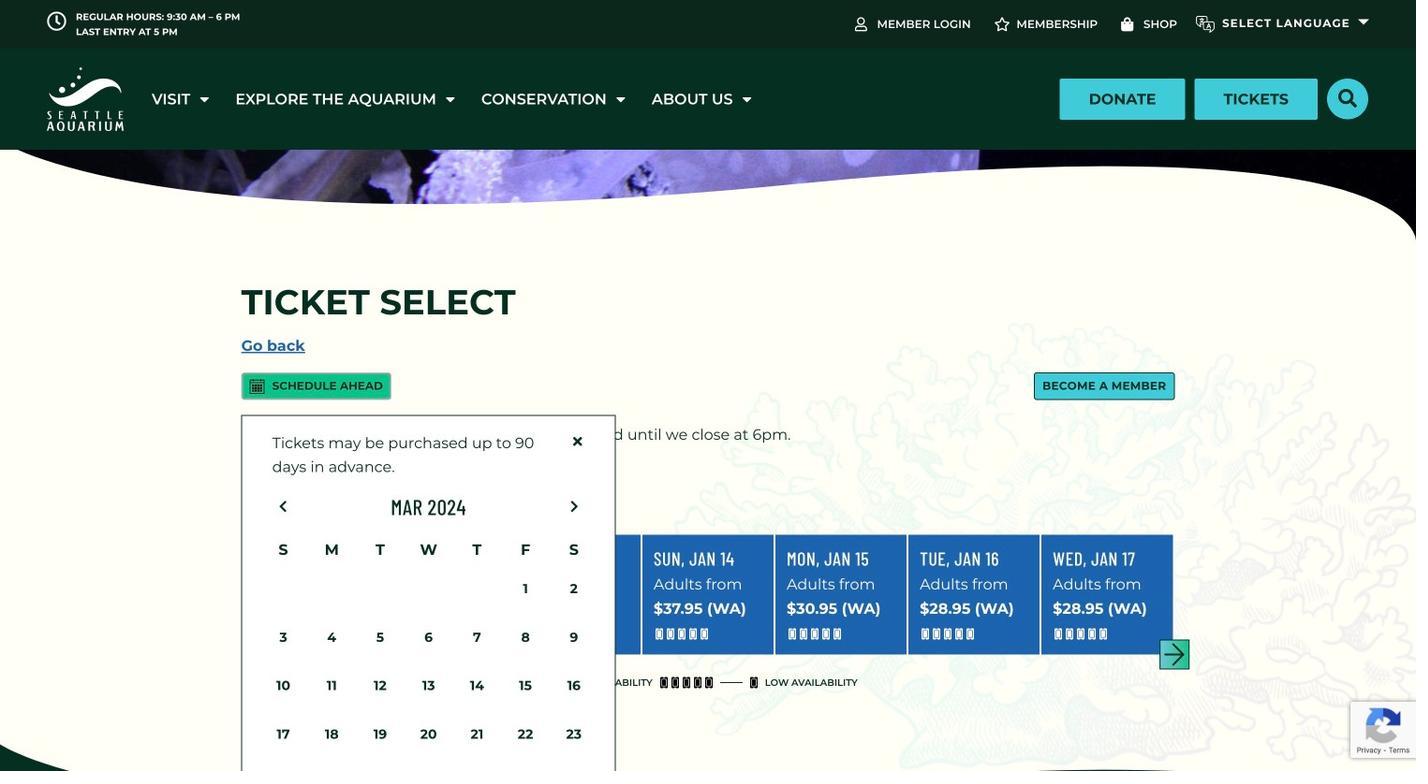 Task type: describe. For each thing, give the bounding box(es) containing it.
chevron left image
[[279, 501, 287, 514]]

calendar icon image
[[250, 379, 265, 394]]

close image
[[573, 436, 582, 449]]

chevron right image
[[570, 501, 579, 514]]

clock image
[[47, 11, 67, 31]]

wave image
[[0, 141, 1416, 241]]



Task type: locate. For each thing, give the bounding box(es) containing it.
the seattle aquarium logo. image
[[47, 67, 124, 131]]

search image
[[1339, 89, 1357, 108]]

user image
[[855, 17, 873, 31]]

shopping bag image
[[1121, 17, 1139, 31]]

star image
[[995, 17, 1012, 31]]

arrow image
[[1161, 641, 1189, 669]]

a dark green wave shape. image
[[0, 745, 1416, 772]]

banner image image
[[0, 0, 1416, 240]]



